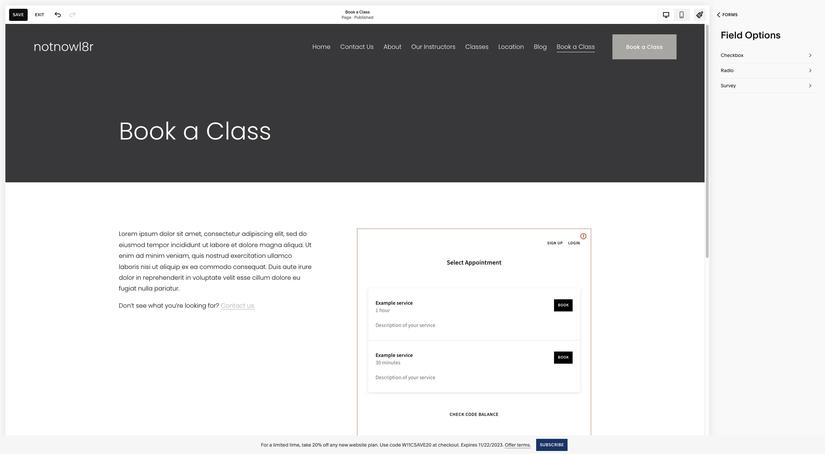 Task type: describe. For each thing, give the bounding box(es) containing it.
forms button
[[710, 7, 746, 22]]

book
[[346, 9, 355, 14]]

subscribe
[[541, 443, 565, 448]]

checkout.
[[438, 443, 460, 449]]

off
[[323, 443, 329, 449]]

save
[[13, 12, 24, 17]]

options
[[746, 29, 781, 41]]

radio button
[[721, 63, 815, 78]]

radio
[[721, 68, 734, 74]]

field
[[721, 29, 743, 41]]

terms.
[[517, 443, 531, 449]]

offer
[[505, 443, 516, 449]]

checkbox
[[721, 52, 744, 58]]

expires
[[461, 443, 478, 449]]

forms
[[723, 12, 738, 17]]

checkbox button
[[721, 48, 815, 63]]

11/22/2023.
[[479, 443, 504, 449]]

for
[[261, 443, 268, 449]]

w11csave20
[[402, 443, 432, 449]]

time,
[[290, 443, 301, 449]]

any
[[330, 443, 338, 449]]



Task type: locate. For each thing, give the bounding box(es) containing it.
new
[[339, 443, 348, 449]]

0 vertical spatial a
[[356, 9, 359, 14]]

a inside 'book a class page · published'
[[356, 9, 359, 14]]

subscribe button
[[537, 440, 568, 452]]

a
[[356, 9, 359, 14], [270, 443, 272, 449]]

·
[[353, 15, 354, 20]]

20%
[[313, 443, 322, 449]]

page
[[342, 15, 352, 20]]

survey button
[[721, 78, 815, 94]]

field options
[[721, 29, 781, 41]]

class
[[360, 9, 370, 14]]

at
[[433, 443, 437, 449]]

book a class page · published
[[342, 9, 374, 20]]

a for book
[[356, 9, 359, 14]]

website
[[350, 443, 367, 449]]

tab list
[[659, 9, 690, 20]]

exit
[[35, 12, 44, 17]]

exit button
[[31, 9, 48, 21]]

published
[[355, 15, 374, 20]]

limited
[[273, 443, 289, 449]]

for a limited time, take 20% off any new website plan. use code w11csave20 at checkout. expires 11/22/2023. offer terms.
[[261, 443, 531, 449]]

1 horizontal spatial a
[[356, 9, 359, 14]]

0 horizontal spatial a
[[270, 443, 272, 449]]

save button
[[9, 9, 28, 21]]

a for for
[[270, 443, 272, 449]]

1 vertical spatial a
[[270, 443, 272, 449]]

a right book
[[356, 9, 359, 14]]

survey
[[721, 83, 737, 89]]

use
[[380, 443, 389, 449]]

take
[[302, 443, 311, 449]]

plan.
[[368, 443, 379, 449]]

a right for
[[270, 443, 272, 449]]

code
[[390, 443, 401, 449]]

offer terms. link
[[505, 443, 531, 449]]



Task type: vqa. For each thing, say whether or not it's contained in the screenshot.
a related to For
yes



